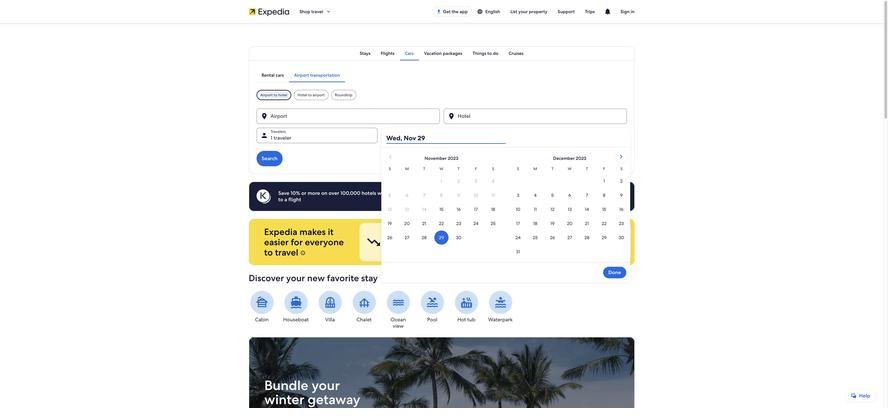 Task type: locate. For each thing, give the bounding box(es) containing it.
property
[[529, 9, 547, 14]]

get inside "link"
[[443, 9, 451, 14]]

1 traveler
[[271, 135, 291, 141]]

1
[[271, 135, 272, 141]]

1 horizontal spatial hotel
[[514, 236, 526, 242]]

tab list containing rental cars
[[256, 68, 345, 82]]

flight
[[288, 196, 301, 203], [415, 236, 427, 242], [496, 236, 508, 242]]

m
[[405, 167, 409, 172], [533, 167, 537, 172]]

0 horizontal spatial bundle
[[264, 377, 308, 395]]

or
[[301, 190, 306, 197]]

2 vertical spatial hotel
[[514, 236, 526, 242]]

1 vertical spatial bundle
[[264, 377, 308, 395]]

xsmall image
[[300, 251, 306, 256]]

0 vertical spatial bundle
[[478, 236, 495, 242]]

s down previous month icon
[[389, 167, 391, 172]]

0 horizontal spatial 2023
[[448, 156, 458, 161]]

2 2023 from the left
[[576, 156, 586, 161]]

0 horizontal spatial your
[[286, 273, 305, 284]]

travel sale activities deals image
[[249, 338, 635, 409]]

hotel inside save 10% or more on over 100,000 hotels with member prices. also, members save up to 30% when you add a hotel to a flight
[[540, 190, 552, 197]]

t down the november at the top of the page
[[423, 167, 425, 172]]

rental cars link
[[256, 68, 289, 82]]

your for discover
[[286, 273, 305, 284]]

shop
[[299, 9, 310, 14]]

0 horizontal spatial f
[[475, 167, 477, 172]]

travel left xsmall icon
[[275, 247, 298, 258]]

travel inside expedia makes it easier for everyone to travel
[[275, 247, 298, 258]]

airport transportation
[[294, 72, 340, 78]]

discover your new favorite stay
[[249, 273, 378, 284]]

30%
[[489, 190, 499, 197]]

hot tub button
[[453, 291, 480, 323]]

1 horizontal spatial 2023
[[576, 156, 586, 161]]

m for december 2023
[[533, 167, 537, 172]]

key
[[581, 242, 590, 249]]

0 horizontal spatial and
[[264, 405, 288, 409]]

packages
[[443, 50, 462, 56]]

2 vertical spatial save
[[291, 405, 318, 409]]

to left 10%
[[278, 196, 283, 203]]

2 m from the left
[[533, 167, 537, 172]]

airport to hotel
[[260, 93, 287, 98]]

0 horizontal spatial 29
[[406, 135, 412, 141]]

3 s from the left
[[517, 167, 519, 172]]

1 m from the left
[[405, 167, 409, 172]]

when
[[501, 190, 514, 197]]

29 right 'wed,'
[[406, 135, 412, 141]]

29 right nov 29
[[418, 134, 425, 142]]

m for november 2023
[[405, 167, 409, 172]]

a
[[536, 190, 538, 197], [284, 196, 287, 203]]

get
[[443, 9, 451, 14], [386, 236, 395, 242]]

november
[[425, 156, 447, 161]]

save inside bundle flight + hotel to save
[[478, 242, 488, 249]]

0 horizontal spatial w
[[440, 167, 443, 172]]

hotel right add
[[540, 190, 552, 197]]

w
[[440, 167, 443, 172], [568, 167, 572, 172]]

cabin
[[255, 317, 269, 323]]

4 t from the left
[[586, 167, 588, 172]]

view
[[393, 323, 404, 330]]

cars
[[405, 50, 414, 56]]

easier
[[264, 237, 289, 248]]

nov
[[404, 134, 416, 142], [395, 135, 405, 141]]

0 horizontal spatial m
[[405, 167, 409, 172]]

1 horizontal spatial bundle
[[478, 236, 495, 242]]

0 horizontal spatial a
[[284, 196, 287, 203]]

1 horizontal spatial and
[[610, 236, 619, 242]]

villa button
[[317, 291, 343, 323]]

t down december
[[551, 167, 554, 172]]

get the app
[[443, 9, 468, 14]]

to down rental cars
[[274, 93, 277, 98]]

one
[[570, 242, 580, 249]]

s up 30%
[[492, 167, 494, 172]]

hotel left "hotel"
[[278, 93, 287, 98]]

3 t from the left
[[551, 167, 554, 172]]

save inside bundle your winter getaway and save
[[291, 405, 318, 409]]

2 horizontal spatial your
[[518, 9, 528, 14]]

flight left or
[[288, 196, 301, 203]]

2 horizontal spatial save
[[478, 242, 488, 249]]

1 horizontal spatial save
[[464, 190, 474, 197]]

airport up "hotel"
[[294, 72, 309, 78]]

tab list
[[249, 46, 635, 60], [256, 68, 345, 82]]

2 out of 3 element
[[451, 223, 539, 262]]

1 vertical spatial airport
[[260, 93, 273, 98]]

0 horizontal spatial save
[[291, 405, 318, 409]]

up
[[475, 190, 481, 197]]

1 vertical spatial tab list
[[256, 68, 345, 82]]

2023 for december 2023
[[576, 156, 586, 161]]

december 2023
[[553, 156, 586, 161]]

waterpark
[[488, 317, 513, 323]]

1 horizontal spatial get
[[443, 9, 451, 14]]

0 vertical spatial hotel
[[278, 93, 287, 98]]

1 horizontal spatial 29
[[418, 134, 425, 142]]

your inside bundle your winter getaway and save
[[311, 377, 340, 395]]

w down the november 2023
[[440, 167, 443, 172]]

hotel
[[278, 93, 287, 98], [540, 190, 552, 197], [514, 236, 526, 242]]

1 horizontal spatial your
[[311, 377, 340, 395]]

get alerts if flight prices drop
[[386, 236, 427, 249]]

0 vertical spatial airport
[[294, 72, 309, 78]]

to down expedia
[[264, 247, 273, 258]]

also,
[[427, 190, 439, 197]]

list
[[510, 9, 517, 14]]

communication center icon image
[[604, 8, 611, 15]]

f for november 2023
[[475, 167, 477, 172]]

bundle inside bundle flight + hotel to save
[[478, 236, 495, 242]]

save
[[464, 190, 474, 197], [478, 242, 488, 249], [291, 405, 318, 409]]

getaway
[[307, 391, 360, 409]]

wed, nov 29
[[386, 134, 425, 142]]

a right add
[[536, 190, 538, 197]]

2 w from the left
[[568, 167, 572, 172]]

1 vertical spatial hotel
[[540, 190, 552, 197]]

1 vertical spatial get
[[386, 236, 395, 242]]

everyone
[[305, 237, 344, 248]]

1 horizontal spatial w
[[568, 167, 572, 172]]

0 horizontal spatial travel
[[275, 247, 298, 258]]

s down next month icon
[[620, 167, 622, 172]]

done button
[[603, 267, 626, 279]]

2 horizontal spatial hotel
[[540, 190, 552, 197]]

1 2023 from the left
[[448, 156, 458, 161]]

m up member
[[405, 167, 409, 172]]

wed,
[[386, 134, 402, 142]]

if
[[410, 236, 413, 242]]

t down "december 2023"
[[586, 167, 588, 172]]

shop travel button
[[294, 4, 336, 19]]

1 horizontal spatial m
[[533, 167, 537, 172]]

for
[[291, 237, 303, 248]]

waterpark button
[[487, 291, 514, 323]]

flight left the +
[[496, 236, 508, 242]]

houseboat button
[[283, 291, 309, 323]]

1 horizontal spatial travel
[[311, 9, 323, 14]]

list your property link
[[505, 6, 553, 17]]

1 w from the left
[[440, 167, 443, 172]]

flight inside bundle flight + hotel to save
[[496, 236, 508, 242]]

0 horizontal spatial flight
[[288, 196, 301, 203]]

1 vertical spatial your
[[286, 273, 305, 284]]

1 horizontal spatial f
[[603, 167, 605, 172]]

airport down rental at top left
[[260, 93, 273, 98]]

2 vertical spatial your
[[311, 377, 340, 395]]

pool button
[[419, 291, 445, 323]]

hotel right the +
[[514, 236, 526, 242]]

2023 right the november at the top of the page
[[448, 156, 458, 161]]

1 vertical spatial travel
[[275, 247, 298, 258]]

m up add
[[533, 167, 537, 172]]

s up you
[[517, 167, 519, 172]]

1 vertical spatial and
[[264, 405, 288, 409]]

w for december
[[568, 167, 572, 172]]

0 horizontal spatial airport
[[260, 93, 273, 98]]

0 vertical spatial get
[[443, 9, 451, 14]]

s
[[389, 167, 391, 172], [492, 167, 494, 172], [517, 167, 519, 172], [620, 167, 622, 172]]

save inside save 10% or more on over 100,000 hotels with member prices. also, members save up to 30% when you add a hotel to a flight
[[464, 190, 474, 197]]

and inside earn airline miles and one key rewards
[[610, 236, 619, 242]]

2 horizontal spatial flight
[[496, 236, 508, 242]]

support link
[[553, 6, 580, 17]]

bundle for bundle flight + hotel to save
[[478, 236, 495, 242]]

29 inside wed, nov 29 button
[[418, 134, 425, 142]]

travel left trailing 'image'
[[311, 9, 323, 14]]

0 vertical spatial your
[[518, 9, 528, 14]]

1 horizontal spatial airport
[[294, 72, 309, 78]]

t down the november 2023
[[458, 167, 460, 172]]

+
[[509, 236, 513, 242]]

29
[[418, 134, 425, 142], [406, 135, 412, 141]]

pool
[[427, 317, 437, 323]]

over
[[329, 190, 339, 197]]

0 vertical spatial travel
[[311, 9, 323, 14]]

1 horizontal spatial flight
[[415, 236, 427, 242]]

0 vertical spatial save
[[464, 190, 474, 197]]

2023 right december
[[576, 156, 586, 161]]

get right download the app button image
[[443, 9, 451, 14]]

you
[[515, 190, 524, 197]]

hotel
[[298, 93, 307, 98]]

4 s from the left
[[620, 167, 622, 172]]

29 inside nov 29 button
[[406, 135, 412, 141]]

w down "december 2023"
[[568, 167, 572, 172]]

0 horizontal spatial get
[[386, 236, 395, 242]]

get inside the get alerts if flight prices drop
[[386, 236, 395, 242]]

save 10% or more on over 100,000 hotels with member prices. also, members save up to 30% when you add a hotel to a flight
[[278, 190, 552, 203]]

your for list
[[518, 9, 528, 14]]

prices.
[[411, 190, 426, 197]]

flight right if
[[415, 236, 427, 242]]

to right the +
[[527, 236, 532, 242]]

bundle your winter getaway and save main content
[[0, 23, 883, 409]]

support
[[558, 9, 575, 14]]

1 f from the left
[[475, 167, 477, 172]]

0 vertical spatial tab list
[[249, 46, 635, 60]]

1 vertical spatial save
[[478, 242, 488, 249]]

trailing image
[[326, 9, 331, 14]]

travel
[[311, 9, 323, 14], [275, 247, 298, 258]]

a left 10%
[[284, 196, 287, 203]]

2 f from the left
[[603, 167, 605, 172]]

bundle inside bundle your winter getaway and save
[[264, 377, 308, 395]]

december
[[553, 156, 575, 161]]

0 vertical spatial and
[[610, 236, 619, 242]]

get left alerts
[[386, 236, 395, 242]]

and
[[610, 236, 619, 242], [264, 405, 288, 409]]



Task type: vqa. For each thing, say whether or not it's contained in the screenshot.
Bundle's YOUR
yes



Task type: describe. For each thing, give the bounding box(es) containing it.
search
[[262, 155, 277, 162]]

2023 for november 2023
[[448, 156, 458, 161]]

10%
[[291, 190, 300, 197]]

airport for airport to hotel
[[260, 93, 273, 98]]

houseboat
[[283, 317, 309, 323]]

done
[[608, 269, 621, 276]]

1 out of 3 element
[[359, 223, 447, 262]]

with
[[377, 190, 388, 197]]

nov 29
[[395, 135, 412, 141]]

save for bundle your winter getaway and save
[[291, 405, 318, 409]]

winter
[[264, 391, 304, 409]]

to left do
[[487, 50, 492, 56]]

get for get the app
[[443, 9, 451, 14]]

1 traveler button
[[256, 128, 377, 143]]

members
[[440, 190, 462, 197]]

to inside expedia makes it easier for everyone to travel
[[264, 247, 273, 258]]

cars link
[[400, 46, 419, 60]]

vacation
[[424, 50, 442, 56]]

get the app link
[[432, 6, 472, 17]]

roundtrip
[[335, 93, 352, 98]]

traveler
[[274, 135, 291, 141]]

vacation packages
[[424, 50, 462, 56]]

bundle for bundle your winter getaway and save
[[264, 377, 308, 395]]

sign
[[620, 9, 630, 14]]

stay
[[361, 273, 378, 284]]

nov 29 button
[[381, 128, 502, 143]]

2 s from the left
[[492, 167, 494, 172]]

rental cars
[[262, 72, 284, 78]]

chalet button
[[351, 291, 377, 323]]

expedia
[[264, 226, 297, 238]]

app
[[460, 9, 468, 14]]

save
[[278, 190, 289, 197]]

nov inside nov 29 button
[[395, 135, 405, 141]]

transportation
[[310, 72, 340, 78]]

member
[[389, 190, 409, 197]]

to inside bundle flight + hotel to save
[[527, 236, 532, 242]]

the
[[452, 9, 459, 14]]

w for november
[[440, 167, 443, 172]]

cabin button
[[249, 291, 275, 323]]

shop travel
[[299, 9, 323, 14]]

your for bundle
[[311, 377, 340, 395]]

cars
[[276, 72, 284, 78]]

0 horizontal spatial hotel
[[278, 93, 287, 98]]

things
[[473, 50, 486, 56]]

expedia logo image
[[249, 7, 289, 16]]

earn airline miles and one key rewards
[[570, 236, 619, 249]]

stays
[[360, 50, 370, 56]]

list your property
[[510, 9, 547, 14]]

travel inside shop travel dropdown button
[[311, 9, 323, 14]]

f for december 2023
[[603, 167, 605, 172]]

to right up
[[483, 190, 488, 197]]

cruises
[[509, 50, 524, 56]]

expedia makes it easier for everyone to travel
[[264, 226, 344, 258]]

airport for airport transportation
[[294, 72, 309, 78]]

trips
[[585, 9, 595, 14]]

cruises link
[[503, 46, 529, 60]]

do
[[493, 50, 498, 56]]

hot
[[457, 317, 466, 323]]

tab list containing stays
[[249, 46, 635, 60]]

previous month image
[[386, 153, 394, 161]]

english
[[485, 9, 500, 14]]

it
[[328, 226, 334, 238]]

miles
[[597, 236, 609, 242]]

rewards
[[591, 242, 610, 249]]

1 s from the left
[[389, 167, 391, 172]]

hotels
[[362, 190, 376, 197]]

flight inside save 10% or more on over 100,000 hotels with member prices. also, members save up to 30% when you add a hotel to a flight
[[288, 196, 301, 203]]

download the app button image
[[436, 9, 442, 14]]

drop
[[401, 242, 413, 249]]

small image
[[477, 9, 483, 14]]

get for get alerts if flight prices drop
[[386, 236, 395, 242]]

hotel inside bundle flight + hotel to save
[[514, 236, 526, 242]]

alerts
[[396, 236, 409, 242]]

villa
[[325, 317, 335, 323]]

and inside bundle your winter getaway and save
[[264, 405, 288, 409]]

in
[[631, 9, 635, 14]]

2 t from the left
[[458, 167, 460, 172]]

more
[[308, 190, 320, 197]]

discover
[[249, 273, 284, 284]]

3 out of 3 element
[[543, 223, 631, 262]]

to right "hotel"
[[308, 93, 312, 98]]

favorite
[[327, 273, 359, 284]]

chalet
[[357, 317, 372, 323]]

ocean view button
[[385, 291, 411, 330]]

1 t from the left
[[423, 167, 425, 172]]

nov inside wed, nov 29 button
[[404, 134, 416, 142]]

save for bundle flight + hotel to save
[[478, 242, 488, 249]]

100,000
[[340, 190, 360, 197]]

vacation packages link
[[419, 46, 467, 60]]

english button
[[472, 6, 505, 17]]

sign in button
[[615, 4, 640, 19]]

wed, nov 29 button
[[386, 132, 506, 144]]

airport transportation link
[[289, 68, 345, 82]]

add
[[525, 190, 534, 197]]

prices
[[386, 242, 400, 249]]

trips link
[[580, 6, 600, 17]]

on
[[321, 190, 327, 197]]

makes
[[299, 226, 326, 238]]

tub
[[467, 317, 475, 323]]

flights
[[381, 50, 395, 56]]

ocean
[[391, 317, 406, 323]]

flight inside the get alerts if flight prices drop
[[415, 236, 427, 242]]

things to do
[[473, 50, 498, 56]]

earn
[[570, 236, 580, 242]]

1 horizontal spatial a
[[536, 190, 538, 197]]

next month image
[[617, 153, 625, 161]]

new
[[307, 273, 325, 284]]

november 2023
[[425, 156, 458, 161]]

bundle your winter getaway and save
[[264, 377, 360, 409]]

airport
[[313, 93, 325, 98]]



